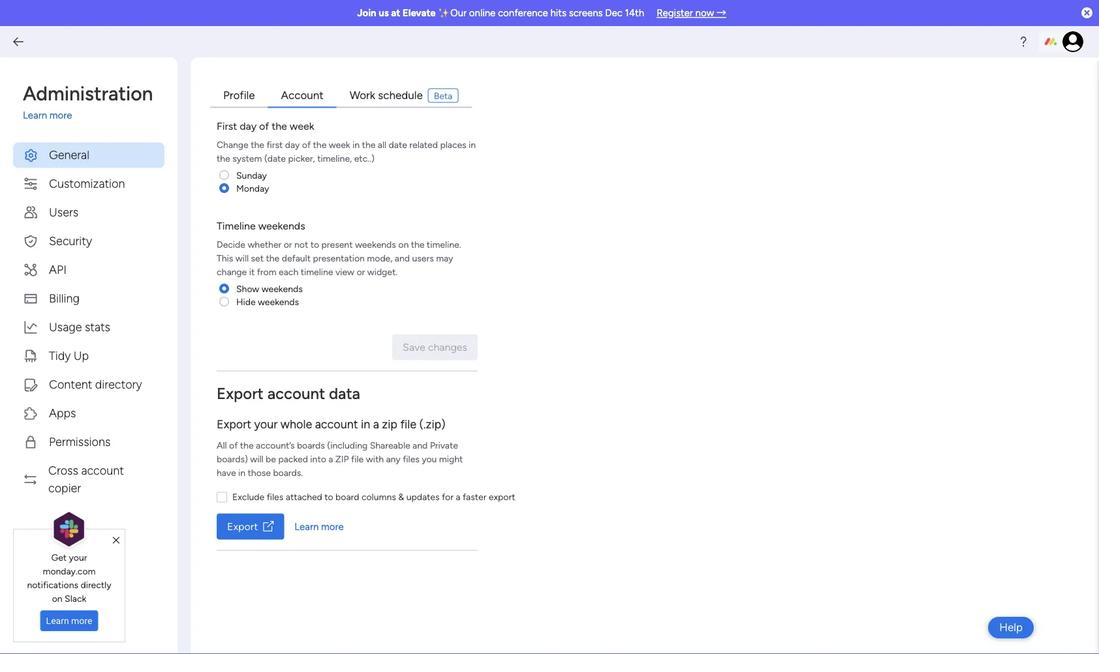 Task type: describe. For each thing, give the bounding box(es) containing it.
default
[[282, 253, 311, 264]]

online
[[469, 7, 496, 19]]

all
[[378, 139, 386, 150]]

dec
[[605, 7, 623, 19]]

timeline weekends
[[217, 220, 305, 232]]

change
[[217, 139, 249, 150]]

work
[[350, 88, 375, 102]]

faster
[[463, 491, 487, 503]]

administration learn more
[[23, 82, 153, 121]]

cross account copier
[[48, 464, 124, 496]]

sunday
[[236, 170, 267, 181]]

timeline.
[[427, 239, 461, 250]]

monday.com
[[43, 566, 96, 577]]

it
[[249, 267, 255, 278]]

billing button
[[13, 286, 164, 312]]

zip
[[335, 454, 349, 465]]

shareable
[[370, 440, 410, 451]]

account for export account data
[[267, 384, 325, 403]]

timeline,
[[317, 153, 352, 164]]

attached
[[286, 491, 322, 503]]

customization
[[49, 177, 125, 191]]

help image
[[1017, 35, 1030, 48]]

will inside decide whether or not to present weekends on the timeline. this will set the default presentation mode, and users may change it from each timeline view or widget.
[[235, 253, 249, 264]]

content directory
[[49, 378, 142, 392]]

zip
[[382, 418, 398, 432]]

all
[[217, 440, 227, 451]]

0 horizontal spatial files
[[267, 491, 283, 503]]

week inside change the first day of the week in the all date related places in the system (date picker, timeline, etc..)
[[329, 139, 350, 150]]

export
[[489, 491, 515, 503]]

schedule
[[378, 88, 423, 102]]

→
[[717, 7, 726, 19]]

timeline
[[217, 220, 256, 232]]

&
[[398, 491, 404, 503]]

✨
[[438, 7, 448, 19]]

decide whether or not to present weekends on the timeline. this will set the default presentation mode, and users may change it from each timeline view or widget.
[[217, 239, 461, 278]]

1 horizontal spatial a
[[373, 418, 379, 432]]

hide weekends
[[236, 296, 299, 307]]

show weekends
[[236, 283, 303, 294]]

(.zip)
[[419, 418, 445, 432]]

account link
[[268, 84, 337, 108]]

of inside all of the account's boards (including shareable and private boards) will be packed into a zip file with any files you might have in those boards.
[[229, 440, 238, 451]]

may
[[436, 253, 453, 264]]

apps
[[49, 407, 76, 421]]

2 vertical spatial a
[[456, 491, 460, 503]]

the up system
[[251, 139, 264, 150]]

export for export
[[227, 521, 258, 533]]

will inside all of the account's boards (including shareable and private boards) will be packed into a zip file with any files you might have in those boards.
[[250, 454, 263, 465]]

first day of the week
[[217, 120, 314, 133]]

kendall parks image
[[1063, 31, 1084, 52]]

presentation
[[313, 253, 365, 264]]

the up from at the left of the page
[[266, 253, 280, 264]]

our
[[450, 7, 467, 19]]

weekends for hide weekends
[[258, 296, 299, 307]]

weekends for timeline weekends
[[258, 220, 305, 232]]

with
[[366, 454, 384, 465]]

etc..)
[[354, 153, 375, 164]]

show
[[236, 283, 259, 294]]

updates
[[406, 491, 440, 503]]

all of the account's boards (including shareable and private boards) will be packed into a zip file with any files you might have in those boards.
[[217, 440, 463, 479]]

copier
[[48, 482, 81, 496]]

permissions button
[[13, 430, 164, 455]]

board
[[336, 491, 359, 503]]

account for cross account copier
[[81, 464, 124, 478]]

whole
[[281, 418, 312, 432]]

weekends inside decide whether or not to present weekends on the timeline. this will set the default presentation mode, and users may change it from each timeline view or widget.
[[355, 239, 396, 250]]

packed
[[278, 454, 308, 465]]

usage stats button
[[13, 315, 164, 340]]

this
[[217, 253, 233, 264]]

0 vertical spatial day
[[240, 120, 257, 133]]

apps button
[[13, 401, 164, 427]]

file inside all of the account's boards (including shareable and private boards) will be packed into a zip file with any files you might have in those boards.
[[351, 454, 364, 465]]

v2 export image
[[263, 522, 274, 532]]

decide
[[217, 239, 245, 250]]

in inside all of the account's boards (including shareable and private boards) will be packed into a zip file with any files you might have in those boards.
[[238, 468, 246, 479]]

profile link
[[210, 84, 268, 108]]

the up first
[[272, 120, 287, 133]]

tidy up button
[[13, 344, 164, 369]]

(date
[[264, 153, 286, 164]]

might
[[439, 454, 463, 465]]

us
[[379, 7, 389, 19]]

hide
[[236, 296, 256, 307]]

join us at elevate ✨ our online conference hits screens dec 14th
[[357, 7, 644, 19]]

timeline
[[301, 267, 333, 278]]

register
[[657, 7, 693, 19]]

1 horizontal spatial learn more link
[[295, 520, 344, 534]]

boards)
[[217, 454, 248, 465]]

mode,
[[367, 253, 393, 264]]

private
[[430, 440, 458, 451]]

more inside administration learn more
[[49, 110, 72, 121]]

files inside all of the account's boards (including shareable and private boards) will be packed into a zip file with any files you might have in those boards.
[[403, 454, 420, 465]]

you
[[422, 454, 437, 465]]

date
[[389, 139, 407, 150]]

learn inside administration learn more
[[23, 110, 47, 121]]

tidy up
[[49, 349, 89, 363]]

general
[[49, 148, 89, 162]]

to inside decide whether or not to present weekends on the timeline. this will set the default presentation mode, and users may change it from each timeline view or widget.
[[311, 239, 319, 250]]

directory
[[95, 378, 142, 392]]

tidy
[[49, 349, 71, 363]]

screens
[[569, 7, 603, 19]]

system
[[232, 153, 262, 164]]

the up users
[[411, 239, 425, 250]]

for
[[442, 491, 454, 503]]

0 vertical spatial learn more
[[295, 521, 344, 533]]

work schedule
[[350, 88, 423, 102]]

profile
[[223, 88, 255, 102]]

join
[[357, 7, 376, 19]]

register now → link
[[657, 7, 726, 19]]



Task type: vqa. For each thing, say whether or not it's contained in the screenshot.
Register now →
yes



Task type: locate. For each thing, give the bounding box(es) containing it.
0 vertical spatial your
[[254, 418, 278, 432]]

1 vertical spatial to
[[325, 491, 333, 503]]

0 vertical spatial or
[[284, 239, 292, 250]]

up
[[74, 349, 89, 363]]

week up timeline,
[[329, 139, 350, 150]]

0 horizontal spatial will
[[235, 253, 249, 264]]

0 horizontal spatial your
[[69, 552, 87, 563]]

have
[[217, 468, 236, 479]]

learn inside button
[[46, 616, 69, 627]]

2 horizontal spatial of
[[302, 139, 311, 150]]

the up timeline,
[[313, 139, 327, 150]]

on inside decide whether or not to present weekends on the timeline. this will set the default presentation mode, and users may change it from each timeline view or widget.
[[398, 239, 409, 250]]

the up boards)
[[240, 440, 254, 451]]

0 vertical spatial and
[[395, 253, 410, 264]]

1 vertical spatial your
[[69, 552, 87, 563]]

0 horizontal spatial learn more link
[[23, 108, 164, 123]]

account
[[281, 88, 324, 102]]

day
[[240, 120, 257, 133], [285, 139, 300, 150]]

day inside change the first day of the week in the all date related places in the system (date picker, timeline, etc..)
[[285, 139, 300, 150]]

1 vertical spatial learn more link
[[295, 520, 344, 534]]

a inside all of the account's boards (including shareable and private boards) will be packed into a zip file with any files you might have in those boards.
[[328, 454, 333, 465]]

the down change in the left of the page
[[217, 153, 230, 164]]

1 vertical spatial files
[[267, 491, 283, 503]]

administration
[[23, 82, 153, 105]]

account down permissions button
[[81, 464, 124, 478]]

in right have
[[238, 468, 246, 479]]

0 vertical spatial files
[[403, 454, 420, 465]]

in left zip
[[361, 418, 370, 432]]

a
[[373, 418, 379, 432], [328, 454, 333, 465], [456, 491, 460, 503]]

1 vertical spatial and
[[413, 440, 428, 451]]

on
[[398, 239, 409, 250], [52, 593, 62, 604]]

content directory button
[[13, 372, 164, 398]]

0 vertical spatial learn more link
[[23, 108, 164, 123]]

0 vertical spatial more
[[49, 110, 72, 121]]

hits
[[551, 7, 567, 19]]

0 horizontal spatial file
[[351, 454, 364, 465]]

2 horizontal spatial a
[[456, 491, 460, 503]]

will
[[235, 253, 249, 264], [250, 454, 263, 465]]

your
[[254, 418, 278, 432], [69, 552, 87, 563]]

of
[[259, 120, 269, 133], [302, 139, 311, 150], [229, 440, 238, 451]]

in
[[353, 139, 360, 150], [469, 139, 476, 150], [361, 418, 370, 432], [238, 468, 246, 479]]

file
[[400, 418, 416, 432], [351, 454, 364, 465]]

boards.
[[273, 468, 303, 479]]

each
[[279, 267, 298, 278]]

1 vertical spatial a
[[328, 454, 333, 465]]

1 horizontal spatial will
[[250, 454, 263, 465]]

0 vertical spatial will
[[235, 253, 249, 264]]

your inside get your monday.com notifications directly on slack
[[69, 552, 87, 563]]

2 vertical spatial export
[[227, 521, 258, 533]]

weekends down each
[[262, 283, 303, 294]]

back to workspace image
[[12, 35, 25, 48]]

of up first
[[259, 120, 269, 133]]

in up etc..)
[[353, 139, 360, 150]]

will up those
[[250, 454, 263, 465]]

and left users
[[395, 253, 410, 264]]

and inside all of the account's boards (including shareable and private boards) will be packed into a zip file with any files you might have in those boards.
[[413, 440, 428, 451]]

register now →
[[657, 7, 726, 19]]

0 vertical spatial a
[[373, 418, 379, 432]]

more down board
[[321, 521, 344, 533]]

dapulse x slim image
[[113, 535, 119, 547]]

0 horizontal spatial and
[[395, 253, 410, 264]]

files right any on the left bottom of the page
[[403, 454, 420, 465]]

monday
[[236, 183, 269, 194]]

be
[[266, 454, 276, 465]]

1 horizontal spatial on
[[398, 239, 409, 250]]

1 vertical spatial file
[[351, 454, 364, 465]]

files
[[403, 454, 420, 465], [267, 491, 283, 503]]

2 vertical spatial account
[[81, 464, 124, 478]]

to right not
[[311, 239, 319, 250]]

notifications
[[27, 580, 78, 591]]

learn down administration
[[23, 110, 47, 121]]

1 vertical spatial on
[[52, 593, 62, 604]]

0 vertical spatial learn
[[23, 110, 47, 121]]

export inside button
[[227, 521, 258, 533]]

related
[[409, 139, 438, 150]]

export for export your whole account in a zip file (.zip)
[[217, 418, 251, 432]]

help
[[999, 621, 1023, 635]]

1 vertical spatial account
[[315, 418, 358, 432]]

learn more link down administration
[[23, 108, 164, 123]]

1 vertical spatial export
[[217, 418, 251, 432]]

learn down slack
[[46, 616, 69, 627]]

api
[[49, 263, 67, 277]]

the left all
[[362, 139, 376, 150]]

places
[[440, 139, 466, 150]]

0 vertical spatial file
[[400, 418, 416, 432]]

account up '(including'
[[315, 418, 358, 432]]

1 vertical spatial learn more
[[46, 616, 92, 627]]

of up the picker,
[[302, 139, 311, 150]]

the inside all of the account's boards (including shareable and private boards) will be packed into a zip file with any files you might have in those boards.
[[240, 440, 254, 451]]

account's
[[256, 440, 295, 451]]

learn more inside button
[[46, 616, 92, 627]]

0 horizontal spatial a
[[328, 454, 333, 465]]

0 horizontal spatial on
[[52, 593, 62, 604]]

account inside cross account copier
[[81, 464, 124, 478]]

more inside button
[[71, 616, 92, 627]]

of right all
[[229, 440, 238, 451]]

week down 'account' link
[[290, 120, 314, 133]]

1 vertical spatial more
[[321, 521, 344, 533]]

in right 'places' at top left
[[469, 139, 476, 150]]

cross
[[48, 464, 78, 478]]

your for get
[[69, 552, 87, 563]]

columns
[[362, 491, 396, 503]]

billing
[[49, 292, 80, 306]]

not
[[294, 239, 308, 250]]

weekends
[[258, 220, 305, 232], [355, 239, 396, 250], [262, 283, 303, 294], [258, 296, 299, 307]]

export
[[217, 384, 264, 403], [217, 418, 251, 432], [227, 521, 258, 533]]

learn more down slack
[[46, 616, 92, 627]]

1 horizontal spatial files
[[403, 454, 420, 465]]

learn more down attached
[[295, 521, 344, 533]]

now
[[696, 7, 714, 19]]

2 vertical spatial learn
[[46, 616, 69, 627]]

will left set
[[235, 253, 249, 264]]

1 horizontal spatial to
[[325, 491, 333, 503]]

learn down attached
[[295, 521, 319, 533]]

0 horizontal spatial to
[[311, 239, 319, 250]]

day up the picker,
[[285, 139, 300, 150]]

1 vertical spatial will
[[250, 454, 263, 465]]

your up monday.com
[[69, 552, 87, 563]]

1 vertical spatial or
[[357, 267, 365, 278]]

0 vertical spatial to
[[311, 239, 319, 250]]

0 horizontal spatial day
[[240, 120, 257, 133]]

weekends up the mode,
[[355, 239, 396, 250]]

the
[[272, 120, 287, 133], [251, 139, 264, 150], [313, 139, 327, 150], [362, 139, 376, 150], [217, 153, 230, 164], [411, 239, 425, 250], [266, 253, 280, 264], [240, 440, 254, 451]]

users
[[49, 206, 78, 220]]

1 vertical spatial learn
[[295, 521, 319, 533]]

week
[[290, 120, 314, 133], [329, 139, 350, 150]]

view
[[335, 267, 354, 278]]

whether
[[248, 239, 282, 250]]

export button
[[217, 514, 284, 540]]

1 horizontal spatial learn more
[[295, 521, 344, 533]]

1 horizontal spatial or
[[357, 267, 365, 278]]

customization button
[[13, 171, 164, 197]]

account up whole
[[267, 384, 325, 403]]

get your monday.com notifications directly on slack
[[27, 552, 111, 604]]

or right view
[[357, 267, 365, 278]]

0 vertical spatial export
[[217, 384, 264, 403]]

on down notifications
[[52, 593, 62, 604]]

weekends down show weekends
[[258, 296, 299, 307]]

first
[[267, 139, 283, 150]]

those
[[248, 468, 271, 479]]

on inside get your monday.com notifications directly on slack
[[52, 593, 62, 604]]

widget.
[[367, 267, 398, 278]]

and inside decide whether or not to present weekends on the timeline. this will set the default presentation mode, and users may change it from each timeline view or widget.
[[395, 253, 410, 264]]

to
[[311, 239, 319, 250], [325, 491, 333, 503]]

stats
[[85, 320, 110, 335]]

set
[[251, 253, 264, 264]]

get
[[51, 552, 67, 563]]

0 horizontal spatial of
[[229, 440, 238, 451]]

beta
[[434, 90, 452, 101]]

first
[[217, 120, 237, 133]]

export for export account data
[[217, 384, 264, 403]]

your for export
[[254, 418, 278, 432]]

cross account copier button
[[13, 459, 164, 502]]

at
[[391, 7, 400, 19]]

2 vertical spatial of
[[229, 440, 238, 451]]

0 vertical spatial account
[[267, 384, 325, 403]]

to left board
[[325, 491, 333, 503]]

1 horizontal spatial file
[[400, 418, 416, 432]]

1 horizontal spatial your
[[254, 418, 278, 432]]

learn more
[[295, 521, 344, 533], [46, 616, 92, 627]]

and up you
[[413, 440, 428, 451]]

account
[[267, 384, 325, 403], [315, 418, 358, 432], [81, 464, 124, 478]]

weekends for show weekends
[[262, 283, 303, 294]]

1 vertical spatial week
[[329, 139, 350, 150]]

api button
[[13, 257, 164, 283]]

0 vertical spatial of
[[259, 120, 269, 133]]

1 horizontal spatial day
[[285, 139, 300, 150]]

directly
[[81, 580, 111, 591]]

files right the exclude
[[267, 491, 283, 503]]

0 horizontal spatial week
[[290, 120, 314, 133]]

of inside change the first day of the week in the all date related places in the system (date picker, timeline, etc..)
[[302, 139, 311, 150]]

day right first
[[240, 120, 257, 133]]

0 horizontal spatial learn more
[[46, 616, 92, 627]]

1 horizontal spatial week
[[329, 139, 350, 150]]

picker,
[[288, 153, 315, 164]]

on left timeline.
[[398, 239, 409, 250]]

0 horizontal spatial or
[[284, 239, 292, 250]]

weekends up whether
[[258, 220, 305, 232]]

more down administration
[[49, 110, 72, 121]]

exclude files attached to board columns & updates for a faster export
[[232, 491, 515, 503]]

or left not
[[284, 239, 292, 250]]

slack
[[65, 593, 86, 604]]

learn more link down attached
[[295, 520, 344, 534]]

1 vertical spatial of
[[302, 139, 311, 150]]

2 vertical spatial more
[[71, 616, 92, 627]]

1 vertical spatial day
[[285, 139, 300, 150]]

usage
[[49, 320, 82, 335]]

boards
[[297, 440, 325, 451]]

and
[[395, 253, 410, 264], [413, 440, 428, 451]]

0 vertical spatial week
[[290, 120, 314, 133]]

1 horizontal spatial and
[[413, 440, 428, 451]]

1 horizontal spatial of
[[259, 120, 269, 133]]

users
[[412, 253, 434, 264]]

learn more link
[[23, 108, 164, 123], [295, 520, 344, 534]]

more down slack
[[71, 616, 92, 627]]

0 vertical spatial on
[[398, 239, 409, 250]]

elevate
[[403, 7, 436, 19]]

your up the account's
[[254, 418, 278, 432]]



